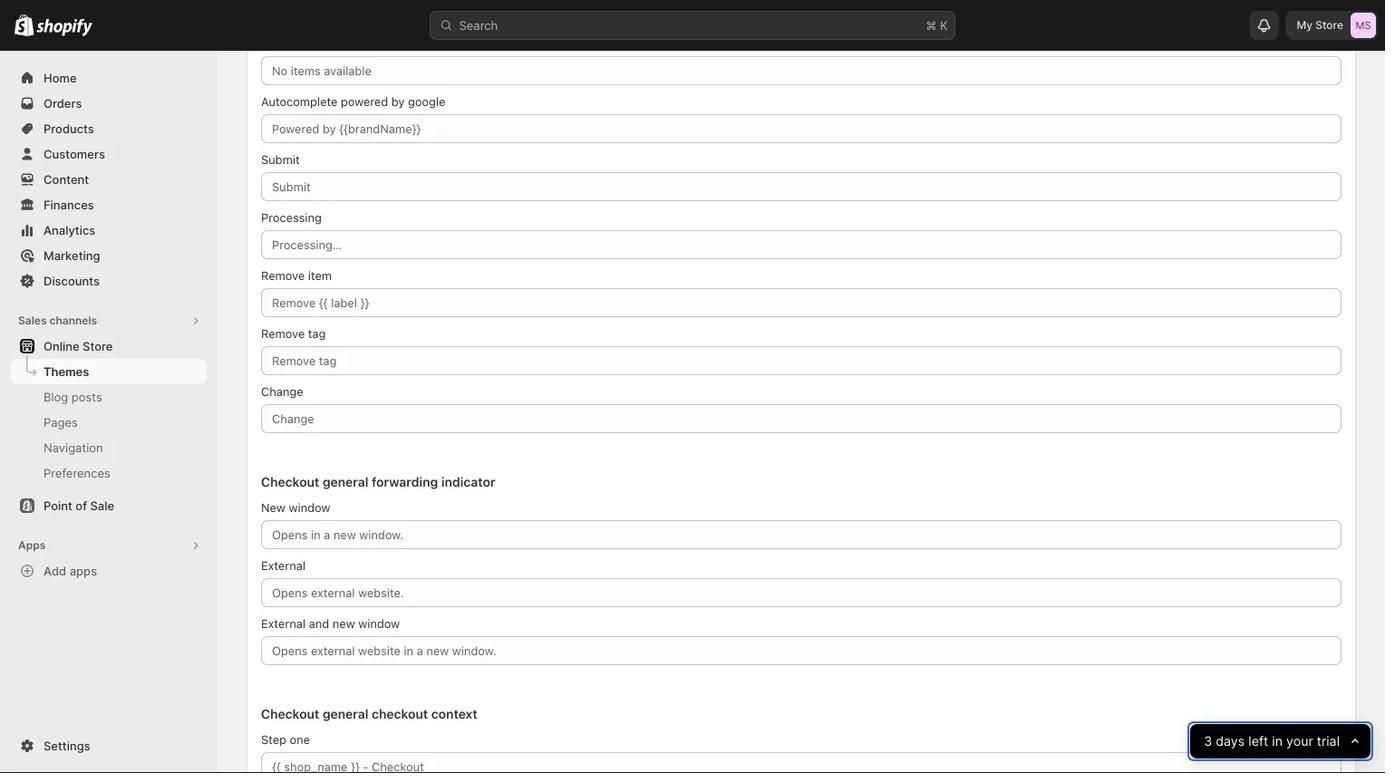Task type: locate. For each thing, give the bounding box(es) containing it.
store right the my
[[1316, 19, 1344, 32]]

1 vertical spatial store
[[83, 339, 113, 353]]

1 horizontal spatial store
[[1316, 19, 1344, 32]]

point of sale button
[[0, 493, 218, 519]]

in
[[1272, 734, 1283, 749]]

analytics
[[44, 223, 95, 237]]

shopify image
[[36, 19, 93, 37]]

blog posts link
[[11, 384, 207, 410]]

add
[[44, 564, 66, 578]]

shopify image
[[15, 14, 34, 36]]

navigation
[[44, 441, 103, 455]]

sales
[[18, 314, 47, 327]]

my store
[[1297, 19, 1344, 32]]

blog posts
[[44, 390, 102, 404]]

settings
[[44, 739, 90, 753]]

days
[[1216, 734, 1245, 749]]

settings link
[[11, 734, 207, 759]]

sale
[[90, 499, 114, 513]]

themes link
[[11, 359, 207, 384]]

orders link
[[11, 91, 207, 116]]

3 days left in your trial button
[[1190, 724, 1371, 759]]

preferences link
[[11, 461, 207, 486]]

⌘
[[926, 18, 937, 32]]

channels
[[49, 314, 97, 327]]

store
[[1316, 19, 1344, 32], [83, 339, 113, 353]]

0 vertical spatial store
[[1316, 19, 1344, 32]]

k
[[940, 18, 948, 32]]

your
[[1286, 734, 1313, 749]]

navigation link
[[11, 435, 207, 461]]

sales channels button
[[11, 308, 207, 334]]

home link
[[11, 65, 207, 91]]

themes
[[44, 365, 89, 379]]

orders
[[44, 96, 82, 110]]

my store image
[[1351, 13, 1376, 38]]

apps button
[[11, 533, 207, 559]]

⌘ k
[[926, 18, 948, 32]]

sales channels
[[18, 314, 97, 327]]

online
[[44, 339, 79, 353]]

point of sale
[[44, 499, 114, 513]]

finances link
[[11, 192, 207, 218]]

customers
[[44, 147, 105, 161]]

add apps
[[44, 564, 97, 578]]

0 horizontal spatial store
[[83, 339, 113, 353]]

store down sales channels button
[[83, 339, 113, 353]]

store for online store
[[83, 339, 113, 353]]

content
[[44, 172, 89, 186]]



Task type: vqa. For each thing, say whether or not it's contained in the screenshot.
Sample
no



Task type: describe. For each thing, give the bounding box(es) containing it.
customers link
[[11, 141, 207, 167]]

point of sale link
[[11, 493, 207, 519]]

pages link
[[11, 410, 207, 435]]

3 days left in your trial
[[1204, 734, 1340, 749]]

left
[[1249, 734, 1269, 749]]

search
[[459, 18, 498, 32]]

pages
[[44, 415, 78, 429]]

discounts
[[44, 274, 100, 288]]

preferences
[[44, 466, 110, 480]]

trial
[[1317, 734, 1340, 749]]

of
[[76, 499, 87, 513]]

analytics link
[[11, 218, 207, 243]]

marketing link
[[11, 243, 207, 268]]

store for my store
[[1316, 19, 1344, 32]]

home
[[44, 71, 77, 85]]

posts
[[72, 390, 102, 404]]

apps
[[18, 539, 46, 552]]

blog
[[44, 390, 68, 404]]

apps
[[70, 564, 97, 578]]

marketing
[[44, 248, 100, 263]]

finances
[[44, 198, 94, 212]]

discounts link
[[11, 268, 207, 294]]

products
[[44, 122, 94, 136]]

online store
[[44, 339, 113, 353]]

3
[[1204, 734, 1212, 749]]

products link
[[11, 116, 207, 141]]

point
[[44, 499, 72, 513]]

my
[[1297, 19, 1313, 32]]

content link
[[11, 167, 207, 192]]

online store link
[[11, 334, 207, 359]]

add apps button
[[11, 559, 207, 584]]



